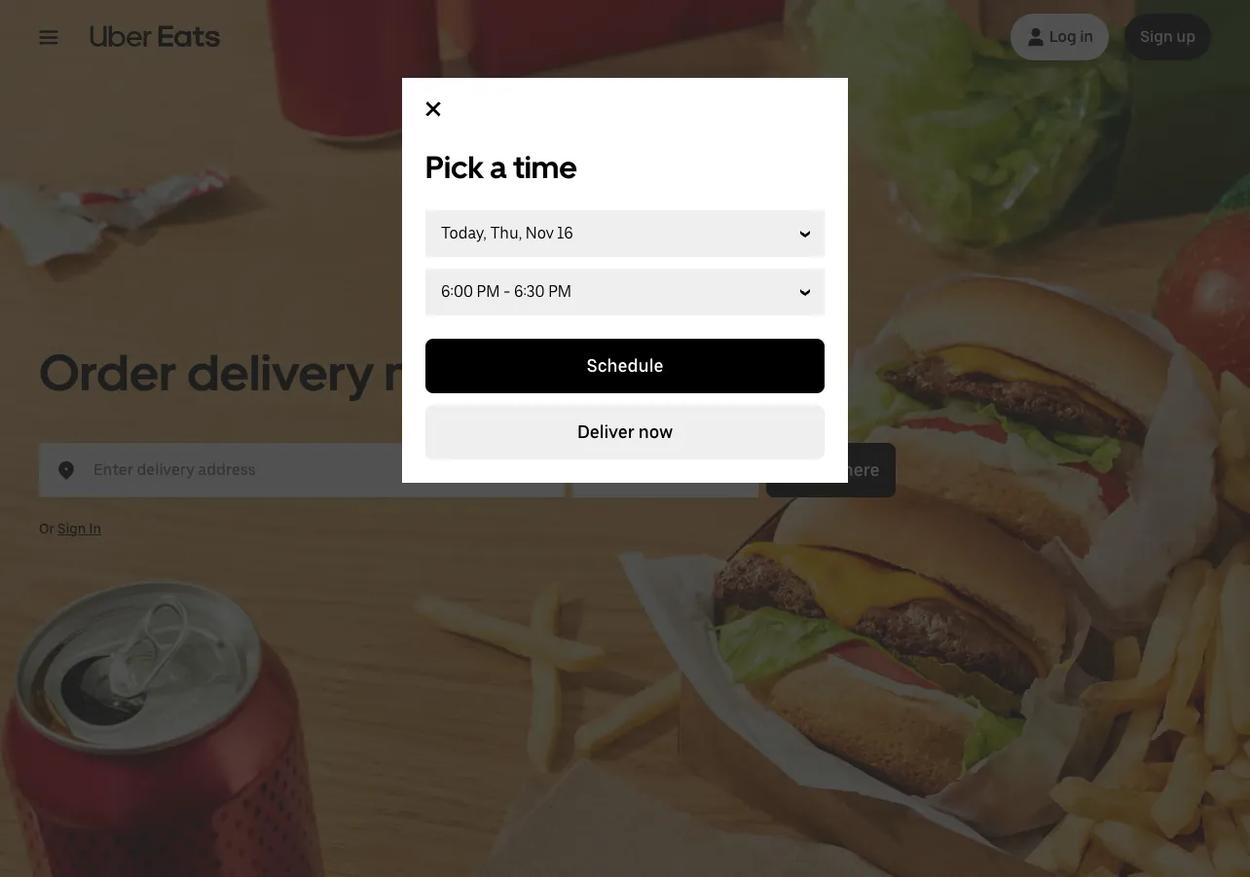 Task type: vqa. For each thing, say whether or not it's contained in the screenshot.
the 4
no



Task type: locate. For each thing, give the bounding box(es) containing it.
sign up link
[[1125, 14, 1212, 60]]

log
[[1050, 27, 1077, 46]]

sign left in
[[58, 521, 86, 536]]

in
[[89, 521, 101, 536]]

or
[[39, 521, 55, 536]]

now
[[639, 422, 673, 442]]

delivery
[[187, 341, 374, 403]]

order
[[39, 341, 177, 403]]

a
[[490, 149, 507, 186]]

schedule button
[[426, 339, 825, 394]]

pick a time dialog
[[402, 78, 848, 483]]

sign in link
[[58, 521, 101, 536]]

log in
[[1050, 27, 1094, 46]]

1 vertical spatial sign
[[58, 521, 86, 536]]

pick
[[426, 149, 484, 186]]

sign
[[1141, 27, 1174, 46], [58, 521, 86, 536]]

near
[[384, 341, 488, 403]]

you
[[498, 341, 585, 403]]

up
[[1177, 27, 1196, 46]]

search
[[782, 459, 840, 480]]

or sign in
[[39, 521, 101, 536]]

sign left 'up'
[[1141, 27, 1174, 46]]

time
[[513, 149, 578, 186]]

1 horizontal spatial sign
[[1141, 27, 1174, 46]]



Task type: describe. For each thing, give the bounding box(es) containing it.
in
[[1080, 27, 1094, 46]]

0 horizontal spatial sign
[[58, 521, 86, 536]]

schedule
[[587, 356, 664, 376]]

deliver
[[578, 422, 635, 442]]

sign up
[[1141, 27, 1196, 46]]

deliver now button
[[426, 405, 825, 460]]

0 vertical spatial sign
[[1141, 27, 1174, 46]]

search here
[[782, 459, 880, 480]]

here
[[843, 459, 880, 480]]

order delivery near you
[[39, 341, 585, 403]]

search here button
[[767, 443, 896, 497]]

deliver now
[[578, 422, 673, 442]]

pick a time
[[426, 149, 578, 186]]

log in link
[[1011, 14, 1110, 60]]



